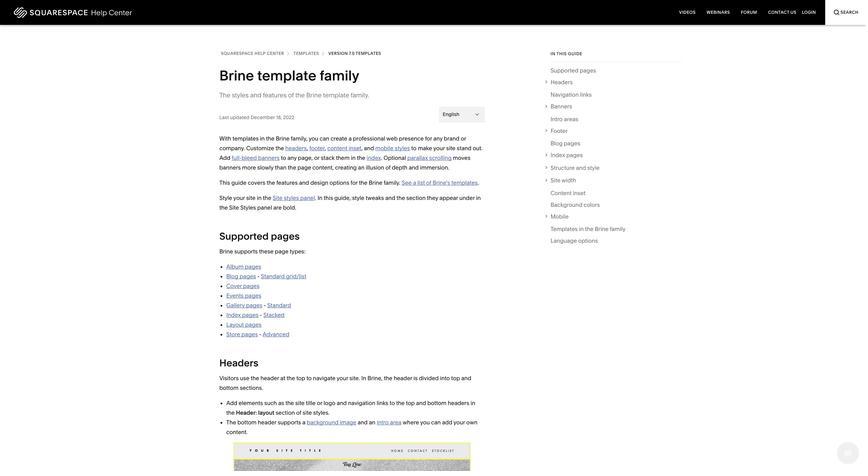 Task type: vqa. For each thing, say whether or not it's contained in the screenshot.
the topmost Anchor
no



Task type: describe. For each thing, give the bounding box(es) containing it.
of down brine template family on the top
[[288, 91, 294, 99]]

the up area
[[396, 400, 405, 407]]

your inside where you can add your own content.
[[454, 420, 465, 427]]

add elements such as the site title or logo and navigation links to the top and bottom headers in the
[[226, 400, 476, 417]]

title
[[306, 400, 316, 407]]

0 vertical spatial index pages link
[[551, 151, 682, 160]]

0 vertical spatial family.
[[351, 91, 370, 99]]

to make your site stand out. add
[[219, 145, 483, 162]]

index pages
[[551, 152, 583, 159]]

visitors
[[219, 375, 239, 382]]

0 horizontal spatial family
[[320, 67, 360, 84]]

mobile
[[376, 145, 394, 152]]

site styles panel link
[[273, 195, 315, 202]]

1 horizontal spatial this
[[557, 51, 567, 56]]

supported inside supported pages link
[[551, 67, 579, 74]]

and right logo
[[337, 400, 347, 407]]

templates in the brine family link
[[551, 225, 626, 236]]

1 horizontal spatial supports
[[278, 420, 301, 427]]

moves
[[453, 155, 471, 162]]

parallax scrolling link
[[408, 155, 452, 162]]

banners button
[[544, 102, 682, 112]]

stacked
[[264, 312, 285, 319]]

style inside structure and style link
[[588, 165, 600, 172]]

use
[[240, 375, 250, 382]]

in inside with templates in the brine family, you can create a professional web presence for any brand or company. customize the
[[260, 135, 265, 142]]

professional
[[353, 135, 385, 142]]

content inset
[[551, 190, 586, 197]]

site down title
[[303, 410, 312, 417]]

illusion
[[366, 164, 384, 171]]

family,
[[291, 135, 308, 142]]

1 vertical spatial options
[[579, 238, 598, 245]]

site inside the . in this guide, style tweaks and the section they appear under in the site styles panel are bold.
[[229, 204, 239, 211]]

add inside to make your site stand out. add
[[219, 155, 231, 162]]

pages down album pages link
[[240, 273, 256, 280]]

and up last updated december 18, 2022
[[250, 91, 262, 99]]

0 vertical spatial standard
[[261, 273, 285, 280]]

december
[[251, 114, 275, 121]]

and up the where
[[416, 400, 426, 407]]

pages down the layout pages link
[[242, 331, 258, 338]]

1 vertical spatial supported
[[219, 231, 269, 242]]

pages up gallery pages link
[[245, 293, 261, 300]]

optional
[[384, 155, 406, 162]]

0 vertical spatial banners
[[258, 155, 280, 162]]

2022
[[283, 114, 295, 121]]

0 horizontal spatial options
[[330, 180, 349, 186]]

you inside where you can add your own content.
[[420, 420, 430, 427]]

language
[[551, 238, 577, 245]]

headers link
[[285, 145, 307, 152]]

content,
[[313, 164, 334, 171]]

brine down squarespace
[[219, 67, 254, 84]]

the left header:
[[226, 410, 235, 417]]

pages up headers dropdown button
[[580, 67, 597, 74]]

or inside add elements such as the site title or logo and navigation links to the top and bottom headers in the
[[317, 400, 322, 407]]

styles.
[[313, 410, 330, 417]]

the right use
[[251, 375, 259, 382]]

index inside dropdown button
[[551, 152, 565, 159]]

bold.
[[283, 204, 296, 211]]

1 horizontal spatial site
[[273, 195, 283, 202]]

the right at
[[287, 375, 295, 382]]

layout pages link
[[226, 322, 262, 329]]

to inside visitors use the header at the top to navigate your site. in brine, the header is divided into top and bottom sections.
[[307, 375, 312, 382]]

videos link
[[674, 0, 702, 25]]

site inside to make your site stand out. add
[[446, 145, 456, 152]]

content.
[[226, 429, 248, 436]]

structure
[[551, 165, 575, 172]]

and inside the . in this guide, style tweaks and the section they appear under in the site styles panel are bold.
[[385, 195, 395, 202]]

or inside with templates in the brine family, you can create a professional web presence for any brand or company. customize the
[[461, 135, 466, 142]]

1 vertical spatial page
[[275, 248, 289, 255]]

header left 'is'
[[394, 375, 412, 382]]

blog inside album pages blog pages - standard grid/list cover pages events pages gallery pages - standard index pages - stacked layout pages store pages - advanced
[[226, 273, 238, 280]]

pages up types:
[[271, 231, 300, 242]]

guide,
[[335, 195, 351, 202]]

pages down the events pages link
[[246, 302, 263, 309]]

in up language options
[[579, 226, 584, 233]]

intro areas link
[[551, 114, 579, 126]]

style inside the . in this guide, style tweaks and the section they appear under in the site styles panel are bold.
[[352, 195, 365, 202]]

intro
[[551, 116, 563, 123]]

full-bleed banners link
[[232, 155, 280, 162]]

section inside the . in this guide, style tweaks and the section they appear under in the site styles panel are bold.
[[407, 195, 426, 202]]

0 vertical spatial inset
[[349, 145, 362, 152]]

1 vertical spatial section
[[276, 410, 295, 417]]

mobile
[[551, 213, 569, 220]]

pages inside dropdown button
[[567, 152, 583, 159]]

pages down gallery pages link
[[242, 312, 259, 319]]

the right brine,
[[384, 375, 393, 382]]

the left headers link
[[276, 145, 284, 152]]

an inside "moves banners more slowly than the page content, creating an illusion of depth and immersion."
[[358, 164, 365, 171]]

7.0
[[349, 51, 355, 56]]

18,
[[276, 114, 282, 121]]

gallery pages link
[[226, 302, 263, 309]]

brine template family
[[219, 67, 360, 84]]

background colors
[[551, 202, 600, 209]]

your up styles
[[234, 195, 245, 202]]

any inside with templates in the brine family, you can create a professional web presence for any brand or company. customize the
[[434, 135, 443, 142]]

1 horizontal spatial blog pages link
[[551, 139, 581, 151]]

events
[[226, 293, 244, 300]]

the styles and features of the brine template family.
[[219, 91, 370, 99]]

types:
[[290, 248, 306, 255]]

the up tweaks
[[359, 180, 368, 186]]

footer link
[[310, 145, 325, 152]]

more
[[242, 164, 256, 171]]

in down covers
[[257, 195, 262, 202]]

family inside templates in the brine family link
[[610, 226, 626, 233]]

see
[[402, 180, 412, 186]]

in inside the . in this guide, style tweaks and the section they appear under in the site styles panel are bold.
[[318, 195, 323, 202]]

brine down mobile dropdown button
[[595, 226, 609, 233]]

english
[[443, 111, 460, 118]]

0 horizontal spatial template
[[257, 67, 317, 84]]

1 vertical spatial features
[[277, 180, 298, 186]]

the right covers
[[267, 180, 275, 186]]

0 vertical spatial guide
[[568, 51, 583, 56]]

1 vertical spatial family.
[[384, 180, 401, 186]]

immersion.
[[420, 164, 450, 171]]

- left stacked
[[260, 312, 262, 319]]

header:
[[236, 410, 257, 417]]

0 horizontal spatial headers
[[285, 145, 307, 152]]

the up language options
[[585, 226, 594, 233]]

- up stacked link on the bottom of the page
[[264, 302, 266, 309]]

presence
[[399, 135, 424, 142]]

than
[[275, 164, 287, 171]]

headers inside add elements such as the site title or logo and navigation links to the top and bottom headers in the
[[448, 400, 470, 407]]

squarespace
[[221, 51, 254, 56]]

background colors link
[[551, 200, 600, 212]]

the right as
[[286, 400, 294, 407]]

background image link
[[307, 420, 357, 427]]

1 vertical spatial index pages link
[[226, 312, 259, 319]]

in this guide
[[551, 51, 583, 56]]

navigation links
[[551, 91, 592, 98]]

make
[[418, 145, 432, 152]]

intro area link
[[377, 420, 402, 427]]

2 , from the left
[[325, 145, 326, 152]]

logo
[[324, 400, 336, 407]]

2 vertical spatial bottom
[[238, 420, 257, 427]]

banners link
[[551, 102, 682, 112]]

center
[[267, 51, 284, 56]]

2 horizontal spatial in
[[551, 51, 556, 56]]

appear
[[440, 195, 458, 202]]

1 horizontal spatial template
[[323, 91, 349, 99]]

1 horizontal spatial supported pages
[[551, 67, 597, 74]]

links inside add elements such as the site title or logo and navigation links to the top and bottom headers in the
[[377, 400, 389, 407]]

the down brine template family on the top
[[296, 91, 305, 99]]

and inside visitors use the header at the top to navigate your site. in brine, the header is divided into top and bottom sections.
[[462, 375, 472, 382]]

of up the bottom header supports a background image and an intro area
[[296, 410, 301, 417]]

- left 'advanced'
[[259, 331, 262, 338]]

header down layout
[[258, 420, 277, 427]]

add
[[442, 420, 453, 427]]

. in this guide, style tweaks and the section they appear under in the site styles panel are bold.
[[219, 195, 481, 211]]

templates in the brine family
[[551, 226, 626, 233]]

customize
[[246, 145, 274, 152]]

with
[[219, 135, 231, 142]]

they
[[427, 195, 438, 202]]

content
[[551, 190, 572, 197]]

templates link
[[294, 50, 319, 57]]

where you can add your own content.
[[226, 420, 478, 436]]

see a list of brine's templates link
[[402, 180, 478, 186]]

0 vertical spatial .
[[381, 155, 382, 162]]

brine up album
[[219, 248, 233, 255]]

cover pages link
[[226, 283, 260, 290]]

mobile link
[[551, 212, 682, 222]]

0 vertical spatial panel
[[300, 195, 315, 202]]

pages up index pages
[[564, 140, 581, 147]]

webinars
[[707, 10, 730, 15]]

as
[[278, 400, 284, 407]]

tweaks
[[366, 195, 384, 202]]

updated
[[230, 114, 250, 121]]

under
[[460, 195, 475, 202]]

store pages link
[[226, 331, 258, 338]]

advanced link
[[263, 331, 290, 338]]

of right list
[[426, 180, 432, 186]]

pages down brine supports these page types:
[[245, 264, 261, 271]]

1 horizontal spatial inset
[[573, 190, 586, 197]]

0 horizontal spatial for
[[351, 180, 358, 186]]

style your site in the site styles panel
[[219, 195, 315, 202]]

brine down brine template family on the top
[[306, 91, 322, 99]]

this
[[219, 180, 230, 186]]

0 horizontal spatial supports
[[235, 248, 258, 255]]

bottom inside add elements such as the site title or logo and navigation links to the top and bottom headers in the
[[428, 400, 447, 407]]

the left index link
[[357, 155, 366, 162]]

blog pages
[[551, 140, 581, 147]]

in right them
[[351, 155, 356, 162]]

1 vertical spatial guide
[[232, 180, 247, 186]]

0 horizontal spatial top
[[297, 375, 305, 382]]

the bottom header supports a background image and an intro area
[[226, 420, 402, 427]]

2 vertical spatial a
[[303, 420, 306, 427]]

1 vertical spatial an
[[369, 420, 376, 427]]



Task type: locate. For each thing, give the bounding box(es) containing it.
1 vertical spatial .
[[478, 180, 479, 186]]

1 vertical spatial family
[[610, 226, 626, 233]]

and right into
[[462, 375, 472, 382]]

0 vertical spatial templates
[[356, 51, 381, 56]]

1 horizontal spatial .
[[381, 155, 382, 162]]

pages up store pages link
[[245, 322, 262, 329]]

divided
[[419, 375, 439, 382]]

family.
[[351, 91, 370, 99], [384, 180, 401, 186]]

0 vertical spatial site
[[551, 177, 561, 184]]

this inside the . in this guide, style tweaks and the section they appear under in the site styles panel are bold.
[[324, 195, 333, 202]]

a left list
[[413, 180, 416, 186]]

language options link
[[551, 236, 598, 248]]

1 horizontal spatial blog
[[551, 140, 563, 147]]

covers
[[248, 180, 265, 186]]

in
[[260, 135, 265, 142], [351, 155, 356, 162], [257, 195, 262, 202], [476, 195, 481, 202], [579, 226, 584, 233], [471, 400, 476, 407]]

style up site width dropdown button
[[588, 165, 600, 172]]

0 horizontal spatial in
[[318, 195, 323, 202]]

templates right the "7.0"
[[356, 51, 381, 56]]

cover
[[226, 283, 242, 290]]

bottom inside visitors use the header at the top to navigate your site. in brine, the header is divided into top and bottom sections.
[[219, 385, 239, 392]]

your inside to make your site stand out. add
[[434, 145, 445, 152]]

index inside album pages blog pages - standard grid/list cover pages events pages gallery pages - standard index pages - stacked layout pages store pages - advanced
[[226, 312, 241, 319]]

0 horizontal spatial index
[[226, 312, 241, 319]]

search button
[[826, 0, 867, 25]]

site.
[[350, 375, 360, 382]]

top inside add elements such as the site title or logo and navigation links to the top and bottom headers in the
[[406, 400, 415, 407]]

in right under on the top right
[[476, 195, 481, 202]]

brine down illusion
[[369, 180, 383, 186]]

site left the width in the top right of the page
[[551, 177, 561, 184]]

0 horizontal spatial headers
[[219, 358, 259, 369]]

1 vertical spatial inset
[[573, 190, 586, 197]]

blog pages link up cover pages link
[[226, 273, 256, 280]]

headers up the "navigation"
[[551, 79, 573, 86]]

1 , from the left
[[307, 145, 308, 152]]

, up stack on the top
[[325, 145, 326, 152]]

1 vertical spatial standard
[[267, 302, 291, 309]]

headers down family,
[[285, 145, 307, 152]]

your right add
[[454, 420, 465, 427]]

0 horizontal spatial banners
[[219, 164, 241, 171]]

top
[[297, 375, 305, 382], [451, 375, 460, 382], [406, 400, 415, 407]]

content inset link
[[328, 145, 362, 152]]

sections.
[[240, 385, 263, 392]]

1 horizontal spatial a
[[349, 135, 352, 142]]

inset
[[349, 145, 362, 152], [573, 190, 586, 197]]

the up last
[[219, 91, 230, 99]]

panel down style your site in the site styles panel
[[257, 204, 272, 211]]

0 horizontal spatial you
[[309, 135, 318, 142]]

these
[[259, 248, 274, 255]]

add left full-
[[219, 155, 231, 162]]

add
[[219, 155, 231, 162], [226, 400, 237, 407]]

out.
[[473, 145, 483, 152]]

and inside "moves banners more slowly than the page content, creating an illusion of depth and immersion."
[[409, 164, 419, 171]]

page
[[298, 164, 311, 171], [275, 248, 289, 255]]

brine inside with templates in the brine family, you can create a professional web presence for any brand or company. customize the
[[276, 135, 290, 142]]

2 vertical spatial in
[[362, 375, 366, 382]]

and left design
[[299, 180, 309, 186]]

family
[[320, 67, 360, 84], [610, 226, 626, 233]]

for inside with templates in the brine family, you can create a professional web presence for any brand or company. customize the
[[425, 135, 432, 142]]

styles up updated
[[232, 91, 249, 99]]

can inside where you can add your own content.
[[431, 420, 441, 427]]

of inside "moves banners more slowly than the page content, creating an illusion of depth and immersion."
[[386, 164, 391, 171]]

2 horizontal spatial .
[[478, 180, 479, 186]]

1 horizontal spatial ,
[[325, 145, 326, 152]]

can inside with templates in the brine family, you can create a professional web presence for any brand or company. customize the
[[320, 135, 329, 142]]

1 horizontal spatial style
[[588, 165, 600, 172]]

headers up use
[[219, 358, 259, 369]]

0 horizontal spatial site
[[229, 204, 239, 211]]

an left "intro"
[[369, 420, 376, 427]]

supported up brine supports these page types:
[[219, 231, 269, 242]]

1 horizontal spatial index
[[551, 152, 565, 159]]

bottom down header:
[[238, 420, 257, 427]]

links up "intro"
[[377, 400, 389, 407]]

1 horizontal spatial can
[[431, 420, 441, 427]]

intro
[[377, 420, 389, 427]]

0 vertical spatial supported pages
[[551, 67, 597, 74]]

in inside add elements such as the site title or logo and navigation links to the top and bottom headers in the
[[471, 400, 476, 407]]

standard left grid/list
[[261, 273, 285, 280]]

0 horizontal spatial .
[[315, 195, 316, 202]]

0 horizontal spatial style
[[352, 195, 365, 202]]

panel down design
[[300, 195, 315, 202]]

2 horizontal spatial styles
[[395, 145, 410, 152]]

site inside site width link
[[551, 177, 561, 184]]

this left guide,
[[324, 195, 333, 202]]

to inside add elements such as the site title or logo and navigation links to the top and bottom headers in the
[[390, 400, 395, 407]]

index pages link up structure and style link
[[551, 151, 682, 160]]

stack
[[321, 155, 335, 162]]

for down creating
[[351, 180, 358, 186]]

styles
[[240, 204, 256, 211]]

site left title
[[295, 400, 305, 407]]

1 horizontal spatial for
[[425, 135, 432, 142]]

0 vertical spatial blog
[[551, 140, 563, 147]]

add inside add elements such as the site title or logo and navigation links to the top and bottom headers in the
[[226, 400, 237, 407]]

structure and style
[[551, 165, 600, 172]]

0 horizontal spatial guide
[[232, 180, 247, 186]]

blog down footer
[[551, 140, 563, 147]]

them
[[336, 155, 350, 162]]

2 horizontal spatial templates
[[452, 180, 478, 186]]

0 vertical spatial family
[[320, 67, 360, 84]]

headers up add
[[448, 400, 470, 407]]

, left footer link
[[307, 145, 308, 152]]

header
[[261, 375, 279, 382], [394, 375, 412, 382], [258, 420, 277, 427]]

in
[[551, 51, 556, 56], [318, 195, 323, 202], [362, 375, 366, 382]]

your inside visitors use the header at the top to navigate your site. in brine, the header is divided into top and bottom sections.
[[337, 375, 348, 382]]

or
[[461, 135, 466, 142], [314, 155, 320, 162], [317, 400, 322, 407]]

of
[[288, 91, 294, 99], [386, 164, 391, 171], [426, 180, 432, 186], [296, 410, 301, 417]]

language options
[[551, 238, 598, 245]]

1 vertical spatial style
[[352, 195, 365, 202]]

0 vertical spatial links
[[580, 91, 592, 98]]

site inside add elements such as the site title or logo and navigation links to the top and bottom headers in the
[[295, 400, 305, 407]]

links inside the 'navigation links' link
[[580, 91, 592, 98]]

links
[[580, 91, 592, 98], [377, 400, 389, 407]]

can
[[320, 135, 329, 142], [431, 420, 441, 427]]

header left at
[[261, 375, 279, 382]]

intro areas
[[551, 116, 579, 123]]

0 horizontal spatial templates
[[294, 51, 319, 56]]

1 vertical spatial or
[[314, 155, 320, 162]]

squarespace help center
[[221, 51, 284, 56]]

advanced
[[263, 331, 290, 338]]

brine,
[[368, 375, 383, 382]]

the up customize
[[266, 135, 275, 142]]

events pages link
[[226, 293, 261, 300]]

0 horizontal spatial blog pages link
[[226, 273, 256, 280]]

brand
[[444, 135, 460, 142]]

index pages link up the layout pages link
[[226, 312, 259, 319]]

a
[[349, 135, 352, 142], [413, 180, 416, 186], [303, 420, 306, 427]]

footer
[[310, 145, 325, 152]]

1 horizontal spatial styles
[[284, 195, 299, 202]]

forum
[[741, 10, 758, 15]]

2 vertical spatial .
[[315, 195, 316, 202]]

to down presence
[[411, 145, 417, 152]]

in up customize
[[260, 135, 265, 142]]

a inside with templates in the brine family, you can create a professional web presence for any brand or company. customize the
[[349, 135, 352, 142]]

3 , from the left
[[362, 145, 363, 152]]

0 horizontal spatial this
[[324, 195, 333, 202]]

you right the where
[[420, 420, 430, 427]]

index pages link
[[551, 151, 682, 160], [226, 312, 259, 319]]

english button
[[439, 107, 485, 122]]

you inside with templates in the brine family, you can create a professional web presence for any brand or company. customize the
[[309, 135, 318, 142]]

an left illusion
[[358, 164, 365, 171]]

top up the where
[[406, 400, 415, 407]]

blog inside "link"
[[551, 140, 563, 147]]

depth
[[392, 164, 408, 171]]

templates for templates in the brine family
[[551, 226, 578, 233]]

0 vertical spatial a
[[349, 135, 352, 142]]

to inside to make your site stand out. add
[[411, 145, 417, 152]]

album pages link
[[226, 264, 261, 271]]

0 horizontal spatial section
[[276, 410, 295, 417]]

options up guide,
[[330, 180, 349, 186]]

in inside visitors use the header at the top to navigate your site. in brine, the header is divided into top and bottom sections.
[[362, 375, 366, 382]]

can up footer
[[320, 135, 329, 142]]

site
[[446, 145, 456, 152], [246, 195, 256, 202], [295, 400, 305, 407], [303, 410, 312, 417]]

and right image
[[358, 420, 368, 427]]

2 vertical spatial or
[[317, 400, 322, 407]]

the inside "moves banners more slowly than the page content, creating an illusion of depth and immersion."
[[288, 164, 296, 171]]

1 vertical spatial template
[[323, 91, 349, 99]]

templates inside "link"
[[356, 51, 381, 56]]

1 vertical spatial the
[[226, 420, 236, 427]]

version 7.0 templates link
[[329, 50, 381, 57]]

0 vertical spatial blog pages link
[[551, 139, 581, 151]]

top right into
[[451, 375, 460, 382]]

0 vertical spatial section
[[407, 195, 426, 202]]

stacked link
[[264, 312, 285, 319]]

templates for templates
[[294, 51, 319, 56]]

any left brand
[[434, 135, 443, 142]]

1 vertical spatial supported pages
[[219, 231, 300, 242]]

2 vertical spatial site
[[229, 204, 239, 211]]

1 vertical spatial in
[[318, 195, 323, 202]]

0 vertical spatial template
[[257, 67, 317, 84]]

0 vertical spatial in
[[551, 51, 556, 56]]

site up are
[[273, 195, 283, 202]]

any
[[434, 135, 443, 142], [288, 155, 297, 162]]

the down covers
[[263, 195, 271, 202]]

of left depth
[[386, 164, 391, 171]]

1 horizontal spatial page
[[298, 164, 311, 171]]

family down version
[[320, 67, 360, 84]]

0 vertical spatial add
[[219, 155, 231, 162]]

to left navigate
[[307, 375, 312, 382]]

or right title
[[317, 400, 322, 407]]

footer button
[[544, 126, 682, 136]]

0 vertical spatial supported
[[551, 67, 579, 74]]

features up 18,
[[263, 91, 287, 99]]

1 vertical spatial for
[[351, 180, 358, 186]]

and down "professional"
[[364, 145, 374, 152]]

inset up them
[[349, 145, 362, 152]]

1 horizontal spatial index pages link
[[551, 151, 682, 160]]

panel
[[300, 195, 315, 202], [257, 204, 272, 211]]

to up the than
[[281, 155, 286, 162]]

banners up slowly
[[258, 155, 280, 162]]

visitors use the header at the top to navigate your site. in brine, the header is divided into top and bottom sections.
[[219, 375, 472, 392]]

1 vertical spatial styles
[[395, 145, 410, 152]]

your up scrolling
[[434, 145, 445, 152]]

areas
[[564, 116, 579, 123]]

brine topbottom.png image
[[233, 443, 471, 472]]

style
[[219, 195, 232, 202]]

2 horizontal spatial top
[[451, 375, 460, 382]]

content inset link
[[551, 189, 586, 200]]

in up supported pages link
[[551, 51, 556, 56]]

brine's
[[433, 180, 450, 186]]

supports up album pages link
[[235, 248, 258, 255]]

0 vertical spatial templates
[[294, 51, 319, 56]]

0 vertical spatial features
[[263, 91, 287, 99]]

page,
[[298, 155, 313, 162]]

standard link
[[267, 302, 291, 309]]

standard up stacked
[[267, 302, 291, 309]]

. inside the . in this guide, style tweaks and the section they appear under in the site styles panel are bold.
[[315, 195, 316, 202]]

0 vertical spatial options
[[330, 180, 349, 186]]

pages up the events pages link
[[243, 283, 260, 290]]

the for the bottom header supports a background image and an intro area
[[226, 420, 236, 427]]

0 horizontal spatial a
[[303, 420, 306, 427]]

templates inside with templates in the brine family, you can create a professional web presence for any brand or company. customize the
[[233, 135, 259, 142]]

full-
[[232, 155, 242, 162]]

the down style
[[219, 204, 228, 211]]

site up styles
[[246, 195, 256, 202]]

style
[[588, 165, 600, 172], [352, 195, 365, 202]]

0 horizontal spatial family.
[[351, 91, 370, 99]]

site down style
[[229, 204, 239, 211]]

moves banners more slowly than the page content, creating an illusion of depth and immersion.
[[219, 155, 471, 171]]

slowly
[[257, 164, 274, 171]]

page down page, on the left top
[[298, 164, 311, 171]]

headers inside dropdown button
[[551, 79, 573, 86]]

bottom down visitors on the left of page
[[219, 385, 239, 392]]

headers , footer , content inset , and mobile styles
[[285, 145, 410, 152]]

1 horizontal spatial templates
[[551, 226, 578, 233]]

2 vertical spatial styles
[[284, 195, 299, 202]]

options down templates in the brine family link
[[579, 238, 598, 245]]

image
[[340, 420, 357, 427]]

contact
[[769, 10, 790, 15]]

supported pages up brine supports these page types:
[[219, 231, 300, 242]]

2 horizontal spatial a
[[413, 180, 416, 186]]

0 horizontal spatial panel
[[257, 204, 272, 211]]

bleed
[[242, 155, 257, 162]]

for up make
[[425, 135, 432, 142]]

1 vertical spatial headers
[[219, 358, 259, 369]]

such
[[264, 400, 277, 407]]

0 horizontal spatial supported pages
[[219, 231, 300, 242]]

banners
[[258, 155, 280, 162], [219, 164, 241, 171]]

colors
[[584, 202, 600, 209]]

the for the styles and features of the brine template family.
[[219, 91, 230, 99]]

1 horizontal spatial guide
[[568, 51, 583, 56]]

1 horizontal spatial you
[[420, 420, 430, 427]]

the down see
[[397, 195, 405, 202]]

0 horizontal spatial page
[[275, 248, 289, 255]]

and down parallax
[[409, 164, 419, 171]]

1 vertical spatial blog pages link
[[226, 273, 256, 280]]

guide up supported pages link
[[568, 51, 583, 56]]

the right the than
[[288, 164, 296, 171]]

1 horizontal spatial banners
[[258, 155, 280, 162]]

0 vertical spatial styles
[[232, 91, 249, 99]]

in inside the . in this guide, style tweaks and the section they appear under in the site styles panel are bold.
[[476, 195, 481, 202]]

and inside dropdown button
[[576, 165, 586, 172]]

2 horizontal spatial ,
[[362, 145, 363, 152]]

supported pages down in this guide
[[551, 67, 597, 74]]

1 horizontal spatial options
[[579, 238, 598, 245]]

1 horizontal spatial headers
[[448, 400, 470, 407]]

and right tweaks
[[385, 195, 395, 202]]

with templates in the brine family, you can create a professional web presence for any brand or company. customize the
[[219, 135, 466, 152]]

standard
[[261, 273, 285, 280], [267, 302, 291, 309]]

a up headers , footer , content inset , and mobile styles
[[349, 135, 352, 142]]

list
[[418, 180, 425, 186]]

- down album pages link
[[257, 273, 260, 280]]

0 horizontal spatial any
[[288, 155, 297, 162]]

panel inside the . in this guide, style tweaks and the section they appear under in the site styles panel are bold.
[[257, 204, 272, 211]]

album
[[226, 264, 244, 271]]

0 horizontal spatial links
[[377, 400, 389, 407]]

navigation
[[551, 91, 579, 98]]

0 vertical spatial any
[[434, 135, 443, 142]]

1 vertical spatial banners
[[219, 164, 241, 171]]

banners inside "moves banners more slowly than the page content, creating an illusion of depth and immersion."
[[219, 164, 241, 171]]

page inside "moves banners more slowly than the page content, creating an illusion of depth and immersion."
[[298, 164, 311, 171]]



